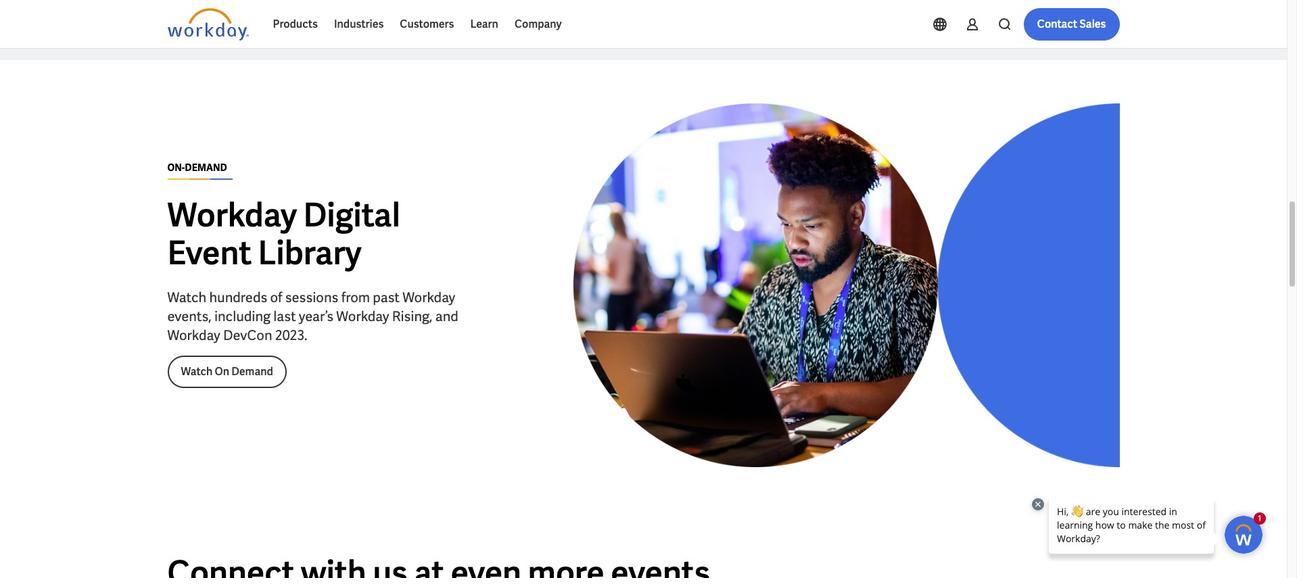 Task type: locate. For each thing, give the bounding box(es) containing it.
workday down events,
[[167, 327, 220, 344]]

devcon
[[223, 327, 272, 344]]

0 vertical spatial watch
[[167, 289, 206, 307]]

sales
[[1080, 17, 1107, 31]]

watch inside watch hundreds of sessions from past workday events, including last year's workday rising, and workday devcon 2023.
[[167, 289, 206, 307]]

workday down demand
[[167, 194, 297, 236]]

workday
[[167, 194, 297, 236], [403, 289, 456, 307], [337, 308, 389, 325], [167, 327, 220, 344]]

2023.
[[275, 327, 308, 344]]

watch for watch hundreds of sessions from past workday events, including last year's workday rising, and workday devcon 2023.
[[167, 289, 206, 307]]

products button
[[265, 8, 326, 41]]

and
[[436, 308, 459, 325]]

year's
[[299, 308, 334, 325]]

watch inside watch on demand link
[[181, 365, 213, 379]]

sessions
[[285, 289, 339, 307]]

1 vertical spatial watch
[[181, 365, 213, 379]]

watch hundreds of sessions from past workday events, including last year's workday rising, and workday devcon 2023.
[[167, 289, 459, 344]]

event
[[167, 232, 252, 274]]

watch up events,
[[167, 289, 206, 307]]

library
[[258, 232, 362, 274]]

industries button
[[326, 8, 392, 41]]

past
[[373, 289, 400, 307]]

hundreds
[[209, 289, 267, 307]]

last
[[274, 308, 296, 325]]

watch
[[167, 289, 206, 307], [181, 365, 213, 379]]

contact sales link
[[1024, 8, 1120, 41]]

products
[[273, 17, 318, 31]]

watch left on
[[181, 365, 213, 379]]

workday digital event library
[[167, 194, 400, 274]]



Task type: describe. For each thing, give the bounding box(es) containing it.
learn button
[[462, 8, 507, 41]]

contact sales
[[1038, 17, 1107, 31]]

workday up the rising,
[[403, 289, 456, 307]]

company button
[[507, 8, 570, 41]]

including
[[214, 308, 271, 325]]

demand
[[232, 365, 273, 379]]

from
[[341, 289, 370, 307]]

on-demand
[[167, 162, 227, 174]]

learn
[[471, 17, 499, 31]]

industries
[[334, 17, 384, 31]]

of
[[270, 289, 283, 307]]

workday inside workday digital event library
[[167, 194, 297, 236]]

customers button
[[392, 8, 462, 41]]

watch on demand
[[181, 365, 273, 379]]

workday down from
[[337, 308, 389, 325]]

customers
[[400, 17, 454, 31]]

rising,
[[392, 308, 433, 325]]

watch for watch on demand
[[181, 365, 213, 379]]

on
[[215, 365, 229, 379]]

on-
[[167, 162, 185, 174]]

contact
[[1038, 17, 1078, 31]]

digital
[[304, 194, 400, 236]]

demand
[[185, 162, 227, 174]]

man looking at laptop computer. image
[[574, 103, 1120, 468]]

events,
[[167, 308, 212, 325]]

company
[[515, 17, 562, 31]]

go to the homepage image
[[167, 8, 249, 41]]

watch on demand link
[[167, 356, 287, 388]]



Task type: vqa. For each thing, say whether or not it's contained in the screenshot.
Watch hundreds of sessions from past Workday events, including last year's Workday Rising, and Workday DevCon 2023.'s the Watch
yes



